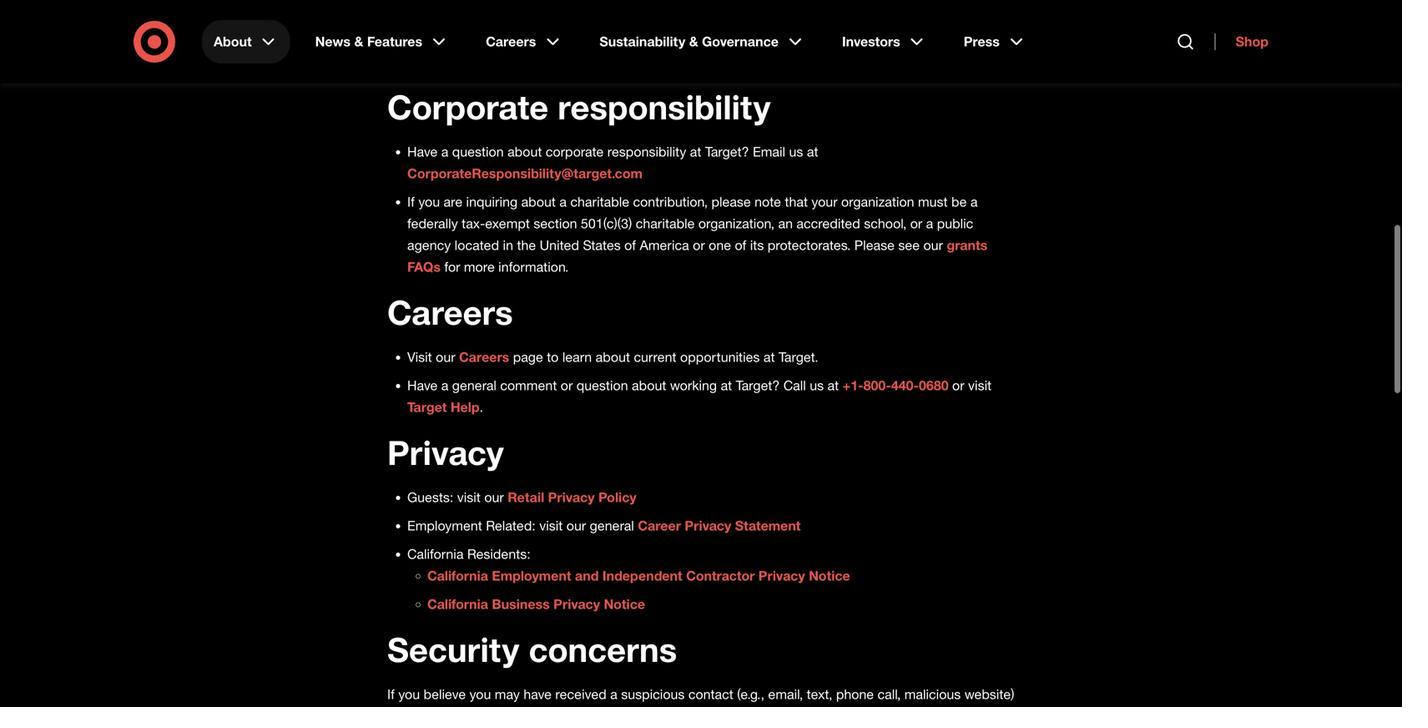 Task type: vqa. For each thing, say whether or not it's contained in the screenshot.
THE ANNOUNCED
no



Task type: describe. For each thing, give the bounding box(es) containing it.
governance
[[702, 33, 779, 50]]

and
[[575, 568, 599, 584]]

phone
[[836, 686, 874, 702]]

be
[[952, 194, 967, 210]]

1 of from the left
[[625, 237, 636, 253]]

investorrelations@target.com
[[477, 25, 668, 41]]

investors link
[[831, 20, 939, 63]]

800-
[[864, 377, 891, 394]]

& for governance
[[689, 33, 698, 50]]

retail privacy policy link
[[508, 489, 637, 505]]

must
[[918, 194, 948, 210]]

please
[[712, 194, 751, 210]]

call
[[784, 377, 806, 394]]

your
[[812, 194, 838, 210]]

grants
[[947, 237, 988, 253]]

a up section
[[560, 194, 567, 210]]

grants faqs
[[407, 237, 988, 275]]

press link
[[952, 20, 1038, 63]]

california employment and independent contractor privacy notice
[[427, 568, 850, 584]]

0 vertical spatial notice
[[809, 568, 850, 584]]

residents:
[[467, 546, 531, 562]]

or left one
[[693, 237, 705, 253]]

shop
[[1236, 33, 1269, 50]]

statement
[[735, 518, 801, 534]]

text,
[[807, 686, 833, 702]]

learn
[[563, 349, 592, 365]]

+1-800-440-0680 link
[[843, 377, 949, 394]]

0 vertical spatial careers link
[[474, 20, 575, 63]]

shop link
[[1215, 33, 1269, 50]]

career privacy statement link
[[638, 518, 801, 534]]

have
[[524, 686, 552, 702]]

news & features
[[315, 33, 422, 50]]

employment related: visit our general career privacy statement
[[407, 518, 801, 534]]

email,
[[768, 686, 803, 702]]

current
[[634, 349, 677, 365]]

us inside have a question about corporate responsibility at target? email us at corporateresponsibility@target.com
[[789, 144, 803, 160]]

policy
[[599, 489, 637, 505]]

school,
[[864, 215, 907, 232]]

inquiring
[[466, 194, 518, 210]]

if you are inquiring about a charitable contribution, please note that your organization must be a federally tax-exempt section 501(c)(3) charitable organization, an accredited school, or a public agency located in the united states of america or one of its protectorates. please see our
[[407, 194, 978, 253]]

have a question about corporate responsibility at target? email us at corporateresponsibility@target.com
[[407, 144, 819, 182]]

section
[[534, 215, 577, 232]]

& for features
[[354, 33, 364, 50]]

for more information.
[[441, 259, 569, 275]]

retail
[[508, 489, 544, 505]]

california for california business privacy notice
[[427, 596, 488, 612]]

organization
[[841, 194, 915, 210]]

contractor
[[686, 568, 755, 584]]

please
[[855, 237, 895, 253]]

2 vertical spatial careers
[[459, 349, 509, 365]]

target
[[407, 399, 447, 415]]

independent
[[603, 568, 683, 584]]

help
[[451, 399, 480, 415]]

501(c)(3)
[[581, 215, 632, 232]]

have a general comment or question about working at target? call us at +1-800-440-0680 or visit target help .
[[407, 377, 992, 415]]

malicious
[[905, 686, 961, 702]]

corporate
[[387, 86, 549, 127]]

general inside have a general comment or question about working at target? call us at +1-800-440-0680 or visit target help .
[[452, 377, 497, 394]]

question inside have a general comment or question about working at target? call us at +1-800-440-0680 or visit target help .
[[577, 377, 628, 394]]

(e.g.,
[[737, 686, 765, 702]]

more
[[464, 259, 495, 275]]

accredited
[[797, 215, 861, 232]]

us inside have a general comment or question about working at target? call us at +1-800-440-0680 or visit target help .
[[810, 377, 824, 394]]

that
[[785, 194, 808, 210]]

or up see
[[911, 215, 923, 232]]

corporateresponsibility@target.com link
[[407, 165, 643, 182]]

corporateresponsibility@target.com
[[407, 165, 643, 182]]

an
[[778, 215, 793, 232]]

for
[[444, 259, 460, 275]]

1 vertical spatial charitable
[[636, 215, 695, 232]]

security concerns
[[387, 629, 677, 670]]

at left target.
[[764, 349, 775, 365]]

related:
[[486, 518, 536, 534]]

1 vertical spatial careers
[[387, 292, 513, 333]]

features
[[367, 33, 422, 50]]

states
[[583, 237, 621, 253]]

about inside if you are inquiring about a charitable contribution, please note that your organization must be a federally tax-exempt section 501(c)(3) charitable organization, an accredited school, or a public agency located in the united states of america or one of its protectorates. please see our
[[521, 194, 556, 210]]

business
[[492, 596, 550, 612]]

target? inside have a general comment or question about working at target? call us at +1-800-440-0680 or visit target help .
[[736, 377, 780, 394]]

about
[[214, 33, 252, 50]]

protectorates.
[[768, 237, 851, 253]]

visit
[[407, 349, 432, 365]]

to
[[547, 349, 559, 365]]

press
[[964, 33, 1000, 50]]

you for believe
[[398, 686, 420, 702]]

public
[[937, 215, 974, 232]]

federally
[[407, 215, 458, 232]]

target? inside have a question about corporate responsibility at target? email us at corporateresponsibility@target.com
[[705, 144, 749, 160]]

our right visit
[[436, 349, 455, 365]]

united
[[540, 237, 579, 253]]

working
[[670, 377, 717, 394]]

sustainability & governance
[[600, 33, 779, 50]]

a right be
[[971, 194, 978, 210]]

comment
[[500, 377, 557, 394]]

you left may
[[470, 686, 491, 702]]

page
[[513, 349, 543, 365]]

news
[[315, 33, 351, 50]]

a inside if you believe you may have received a suspicious contact (e.g., email, text, phone call, malicious website)
[[610, 686, 618, 702]]

1 vertical spatial careers link
[[459, 349, 509, 365]]

0 horizontal spatial visit
[[457, 489, 481, 505]]

information.
[[499, 259, 569, 275]]



Task type: locate. For each thing, give the bounding box(es) containing it.
careers down for
[[387, 292, 513, 333]]

concerns
[[529, 629, 677, 670]]

you up federally
[[419, 194, 440, 210]]

of left its
[[735, 237, 747, 253]]

about
[[508, 144, 542, 160], [521, 194, 556, 210], [596, 349, 630, 365], [632, 377, 667, 394]]

visit right 0680 at the right
[[968, 377, 992, 394]]

if inside if you are inquiring about a charitable contribution, please note that your organization must be a federally tax-exempt section 501(c)(3) charitable organization, an accredited school, or a public agency located in the united states of america or one of its protectorates. please see our
[[407, 194, 415, 210]]

guests: visit our retail privacy policy
[[407, 489, 637, 505]]

about up section
[[521, 194, 556, 210]]

&
[[354, 33, 364, 50], [689, 33, 698, 50]]

our left retail
[[485, 489, 504, 505]]

at up "your"
[[807, 144, 819, 160]]

exempt
[[485, 215, 530, 232]]

0 vertical spatial visit
[[968, 377, 992, 394]]

have inside have a question about corporate responsibility at target? email us at corporateresponsibility@target.com
[[407, 144, 438, 160]]

charitable
[[571, 194, 630, 210], [636, 215, 695, 232]]

if up federally
[[407, 194, 415, 210]]

target?
[[705, 144, 749, 160], [736, 377, 780, 394]]

investors
[[842, 33, 901, 50]]

or right 0680 at the right
[[953, 377, 965, 394]]

california for california residents:
[[407, 546, 464, 562]]

0 vertical spatial if
[[407, 194, 415, 210]]

visit right guests:
[[457, 489, 481, 505]]

located
[[455, 237, 499, 253]]

0680
[[919, 377, 949, 394]]

california residents:
[[407, 546, 531, 562]]

question inside have a question about corporate responsibility at target? email us at corporateresponsibility@target.com
[[452, 144, 504, 160]]

us
[[444, 25, 458, 41], [789, 144, 803, 160], [810, 377, 824, 394]]

0 vertical spatial employment
[[407, 518, 482, 534]]

about up corporateresponsibility@target.com "link"
[[508, 144, 542, 160]]

of
[[625, 237, 636, 253], [735, 237, 747, 253]]

of right states
[[625, 237, 636, 253]]

our down retail privacy policy link
[[567, 518, 586, 534]]

grants faqs link
[[407, 237, 988, 275]]

faqs
[[407, 259, 441, 275]]

a inside have a general comment or question about working at target? call us at +1-800-440-0680 or visit target help .
[[441, 377, 449, 394]]

privacy down 'and'
[[554, 596, 600, 612]]

0 horizontal spatial if
[[387, 686, 395, 702]]

at right the features at the top left of page
[[462, 25, 473, 41]]

at up contribution,
[[690, 144, 702, 160]]

have for have a general comment or question about working at target? call us at +1-800-440-0680 or visit target help .
[[407, 377, 438, 394]]

our inside if you are inquiring about a charitable contribution, please note that your organization must be a federally tax-exempt section 501(c)(3) charitable organization, an accredited school, or a public agency located in the united states of america or one of its protectorates. please see our
[[924, 237, 943, 253]]

charitable up '501(c)(3)'
[[571, 194, 630, 210]]

at down opportunities
[[721, 377, 732, 394]]

agency
[[407, 237, 451, 253]]

0 vertical spatial general
[[452, 377, 497, 394]]

0 horizontal spatial charitable
[[571, 194, 630, 210]]

440-
[[891, 377, 919, 394]]

suspicious
[[621, 686, 685, 702]]

privacy up employment related: visit our general career privacy statement
[[548, 489, 595, 505]]

0 horizontal spatial notice
[[604, 596, 645, 612]]

0 horizontal spatial us
[[444, 25, 458, 41]]

its
[[750, 237, 764, 253]]

our right see
[[924, 237, 943, 253]]

america
[[640, 237, 689, 253]]

california for california employment and independent contractor privacy notice
[[427, 568, 488, 584]]

email inside have a question about corporate responsibility at target? email us at corporateresponsibility@target.com
[[753, 144, 786, 160]]

0 horizontal spatial general
[[452, 377, 497, 394]]

california business privacy notice
[[427, 596, 645, 612]]

responsibility down sustainability
[[558, 86, 771, 127]]

contribution,
[[633, 194, 708, 210]]

us right the features at the top left of page
[[444, 25, 458, 41]]

california business privacy notice link
[[427, 596, 645, 612]]

email us at investorrelations@target.com
[[407, 25, 668, 41]]

security
[[387, 629, 520, 670]]

2 & from the left
[[689, 33, 698, 50]]

2 vertical spatial us
[[810, 377, 824, 394]]

if for if you are inquiring about a charitable contribution, please note that your organization must be a federally tax-exempt section 501(c)(3) charitable organization, an accredited school, or a public agency located in the united states of america or one of its protectorates. please see our
[[407, 194, 415, 210]]

privacy down statement
[[759, 568, 805, 584]]

website)
[[965, 686, 1015, 702]]

& right news
[[354, 33, 364, 50]]

sustainability & governance link
[[588, 20, 817, 63]]

are
[[444, 194, 463, 210]]

have inside have a general comment or question about working at target? call us at +1-800-440-0680 or visit target help .
[[407, 377, 438, 394]]

1 horizontal spatial charitable
[[636, 215, 695, 232]]

if you believe you may have received a suspicious contact (e.g., email, text, phone call, malicious website)
[[387, 686, 1015, 707]]

0 horizontal spatial email
[[407, 25, 440, 41]]

us up that
[[789, 144, 803, 160]]

responsibility
[[558, 86, 771, 127], [608, 144, 687, 160]]

have
[[407, 144, 438, 160], [407, 377, 438, 394]]

careers
[[486, 33, 536, 50], [387, 292, 513, 333], [459, 349, 509, 365]]

0 vertical spatial question
[[452, 144, 504, 160]]

+1-
[[843, 377, 864, 394]]

1 vertical spatial if
[[387, 686, 395, 702]]

employment up california business privacy notice link
[[492, 568, 571, 584]]

california down guests:
[[407, 546, 464, 562]]

visit inside have a general comment or question about working at target? call us at +1-800-440-0680 or visit target help .
[[968, 377, 992, 394]]

0 horizontal spatial of
[[625, 237, 636, 253]]

one
[[709, 237, 731, 253]]

1 vertical spatial target?
[[736, 377, 780, 394]]

1 horizontal spatial us
[[789, 144, 803, 160]]

privacy down "target help" link
[[387, 432, 504, 473]]

0 vertical spatial charitable
[[571, 194, 630, 210]]

.
[[480, 399, 483, 415]]

2 horizontal spatial visit
[[968, 377, 992, 394]]

general up .
[[452, 377, 497, 394]]

you left believe
[[398, 686, 420, 702]]

question down visit our careers page to learn about current opportunities at target.
[[577, 377, 628, 394]]

2 vertical spatial visit
[[539, 518, 563, 534]]

0 vertical spatial email
[[407, 25, 440, 41]]

investorrelations@target.com link
[[477, 25, 668, 41]]

if inside if you believe you may have received a suspicious contact (e.g., email, text, phone call, malicious website)
[[387, 686, 395, 702]]

california up security
[[427, 596, 488, 612]]

0 horizontal spatial employment
[[407, 518, 482, 534]]

email
[[407, 25, 440, 41], [753, 144, 786, 160]]

about inside have a general comment or question about working at target? call us at +1-800-440-0680 or visit target help .
[[632, 377, 667, 394]]

employment
[[407, 518, 482, 534], [492, 568, 571, 584]]

about right the learn in the left of the page
[[596, 349, 630, 365]]

about down current
[[632, 377, 667, 394]]

responsibility up contribution,
[[608, 144, 687, 160]]

you for are
[[419, 194, 440, 210]]

1 vertical spatial email
[[753, 144, 786, 160]]

a down corporate
[[441, 144, 449, 160]]

believe
[[424, 686, 466, 702]]

general down policy
[[590, 518, 634, 534]]

call,
[[878, 686, 901, 702]]

0 horizontal spatial question
[[452, 144, 504, 160]]

or down the learn in the left of the page
[[561, 377, 573, 394]]

0 vertical spatial california
[[407, 546, 464, 562]]

1 horizontal spatial visit
[[539, 518, 563, 534]]

have down corporate
[[407, 144, 438, 160]]

0 vertical spatial careers
[[486, 33, 536, 50]]

1 vertical spatial general
[[590, 518, 634, 534]]

visit down retail privacy policy link
[[539, 518, 563, 534]]

at left +1-
[[828, 377, 839, 394]]

0 vertical spatial target?
[[705, 144, 749, 160]]

a inside have a question about corporate responsibility at target? email us at corporateresponsibility@target.com
[[441, 144, 449, 160]]

you inside if you are inquiring about a charitable contribution, please note that your organization must be a federally tax-exempt section 501(c)(3) charitable organization, an accredited school, or a public agency located in the united states of america or one of its protectorates. please see our
[[419, 194, 440, 210]]

if
[[407, 194, 415, 210], [387, 686, 395, 702]]

1 vertical spatial responsibility
[[608, 144, 687, 160]]

1 vertical spatial notice
[[604, 596, 645, 612]]

corporate
[[546, 144, 604, 160]]

california down california residents: on the left of the page
[[427, 568, 488, 584]]

0 vertical spatial us
[[444, 25, 458, 41]]

1 horizontal spatial if
[[407, 194, 415, 210]]

career
[[638, 518, 681, 534]]

privacy right career
[[685, 518, 732, 534]]

0 vertical spatial responsibility
[[558, 86, 771, 127]]

in
[[503, 237, 513, 253]]

1 horizontal spatial notice
[[809, 568, 850, 584]]

careers up corporate
[[486, 33, 536, 50]]

0 horizontal spatial &
[[354, 33, 364, 50]]

responsibility inside have a question about corporate responsibility at target? email us at corporateresponsibility@target.com
[[608, 144, 687, 160]]

a right received
[[610, 686, 618, 702]]

target? up please at the right
[[705, 144, 749, 160]]

1 vertical spatial employment
[[492, 568, 571, 584]]

may
[[495, 686, 520, 702]]

about inside have a question about corporate responsibility at target? email us at corporateresponsibility@target.com
[[508, 144, 542, 160]]

target? left call
[[736, 377, 780, 394]]

received
[[556, 686, 607, 702]]

2 horizontal spatial us
[[810, 377, 824, 394]]

2 of from the left
[[735, 237, 747, 253]]

1 horizontal spatial general
[[590, 518, 634, 534]]

a down must
[[926, 215, 934, 232]]

1 horizontal spatial of
[[735, 237, 747, 253]]

1 vertical spatial california
[[427, 568, 488, 584]]

you
[[419, 194, 440, 210], [398, 686, 420, 702], [470, 686, 491, 702]]

& left governance
[[689, 33, 698, 50]]

corporate responsibility
[[387, 86, 771, 127]]

1 vertical spatial visit
[[457, 489, 481, 505]]

1 horizontal spatial question
[[577, 377, 628, 394]]

1 horizontal spatial email
[[753, 144, 786, 160]]

at
[[462, 25, 473, 41], [690, 144, 702, 160], [807, 144, 819, 160], [764, 349, 775, 365], [721, 377, 732, 394], [828, 377, 839, 394]]

2 have from the top
[[407, 377, 438, 394]]

target.
[[779, 349, 819, 365]]

employment down guests:
[[407, 518, 482, 534]]

a up "target help" link
[[441, 377, 449, 394]]

a
[[441, 144, 449, 160], [560, 194, 567, 210], [971, 194, 978, 210], [926, 215, 934, 232], [441, 377, 449, 394], [610, 686, 618, 702]]

1 vertical spatial have
[[407, 377, 438, 394]]

have up target at the bottom left
[[407, 377, 438, 394]]

opportunities
[[680, 349, 760, 365]]

or
[[911, 215, 923, 232], [693, 237, 705, 253], [561, 377, 573, 394], [953, 377, 965, 394]]

1 have from the top
[[407, 144, 438, 160]]

us right call
[[810, 377, 824, 394]]

2 vertical spatial california
[[427, 596, 488, 612]]

1 vertical spatial question
[[577, 377, 628, 394]]

target help link
[[407, 399, 480, 415]]

0 vertical spatial have
[[407, 144, 438, 160]]

charitable up america
[[636, 215, 695, 232]]

visit our careers page to learn about current opportunities at target.
[[407, 349, 819, 365]]

the
[[517, 237, 536, 253]]

if for if you believe you may have received a suspicious contact (e.g., email, text, phone call, malicious website)
[[387, 686, 395, 702]]

california employment and independent contractor privacy notice link
[[427, 568, 850, 584]]

1 & from the left
[[354, 33, 364, 50]]

question down corporate
[[452, 144, 504, 160]]

1 vertical spatial us
[[789, 144, 803, 160]]

1 horizontal spatial employment
[[492, 568, 571, 584]]

careers left page
[[459, 349, 509, 365]]

sustainability
[[600, 33, 686, 50]]

see
[[899, 237, 920, 253]]

1 horizontal spatial &
[[689, 33, 698, 50]]

if left believe
[[387, 686, 395, 702]]

have for have a question about corporate responsibility at target? email us at corporateresponsibility@target.com
[[407, 144, 438, 160]]



